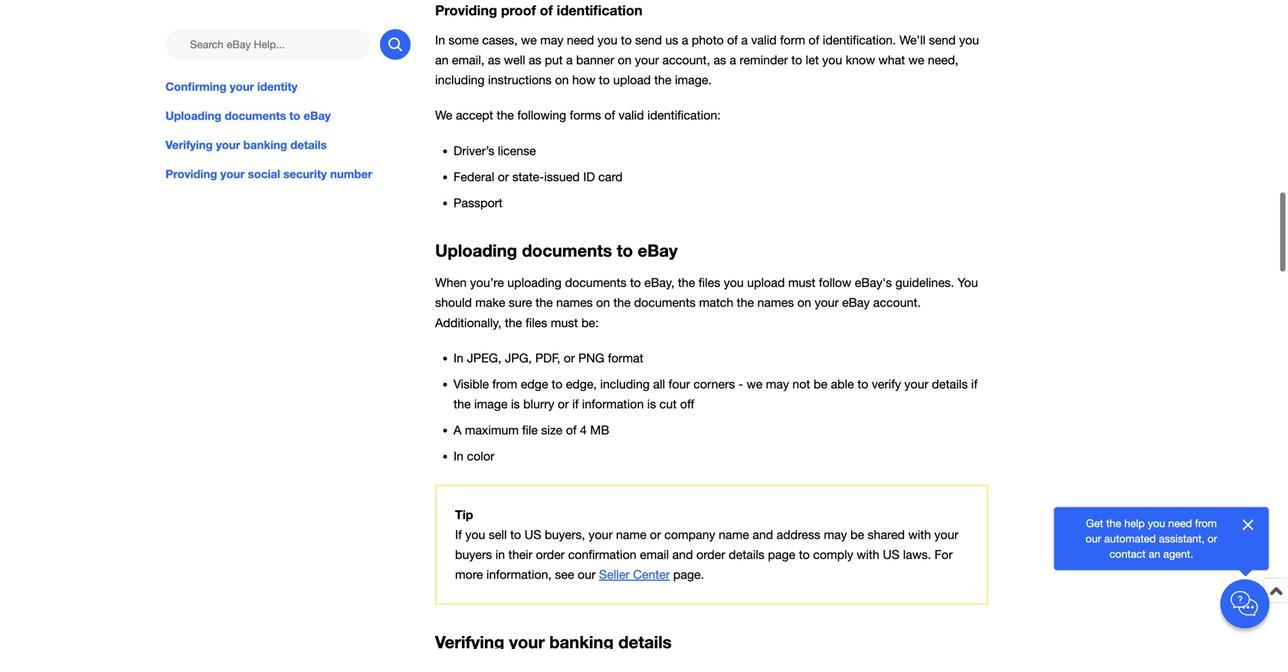 Task type: describe. For each thing, give the bounding box(es) containing it.
sell
[[489, 528, 507, 542]]

or inside get the help you need from our automated assistant, or contact an agent.
[[1208, 532, 1218, 545]]

the right accept
[[497, 108, 514, 122]]

need inside in some cases, we may need you to send us a photo of a valid form of identification. we'll send you an email, as well as put a banner on your account, as a reminder to let you know what we need, including instructions on how to upload the image.
[[567, 33, 594, 47]]

in for in some cases, we may need you to send us a photo of a valid form of identification. we'll send you an email, as well as put a banner on your account, as a reminder to let you know what we need, including instructions on how to upload the image.
[[435, 33, 445, 47]]

know
[[846, 53, 876, 67]]

uploading
[[508, 276, 562, 290]]

may inside visible from edge to edge, including all four corners - we may not be able to verify your details if the image is blurry or if information is cut off
[[766, 377, 790, 391]]

address
[[777, 528, 821, 542]]

able
[[831, 377, 855, 391]]

0 horizontal spatial must
[[551, 316, 578, 330]]

png
[[579, 351, 605, 365]]

format
[[608, 351, 644, 365]]

get the help you need from our automated assistant, or contact an agent.
[[1086, 517, 1218, 560]]

license
[[498, 144, 536, 158]]

you right let on the top right of the page
[[823, 53, 843, 67]]

1 vertical spatial uploading documents to ebay
[[435, 240, 678, 260]]

social
[[248, 167, 280, 181]]

image.
[[675, 73, 712, 87]]

all
[[653, 377, 666, 391]]

providing your social security number
[[166, 167, 373, 181]]

the up format
[[614, 296, 631, 310]]

in color
[[454, 449, 495, 463]]

you're
[[470, 276, 504, 290]]

tip if you sell to us buyers, your name or company name and address may be shared with your buyers in their order confirmation email and order details page to comply with us laws. for more information, see our
[[455, 507, 959, 582]]

0 horizontal spatial uploading documents to ebay
[[166, 109, 331, 123]]

forms
[[570, 108, 601, 122]]

off
[[681, 397, 695, 411]]

how
[[573, 73, 596, 87]]

to down address
[[799, 548, 810, 562]]

documents down ebay,
[[634, 296, 696, 310]]

providing your social security number link
[[166, 166, 411, 183]]

to right able
[[858, 377, 869, 391]]

of right 'proof'
[[540, 2, 553, 18]]

of up let on the top right of the page
[[809, 33, 820, 47]]

confirming
[[166, 80, 227, 94]]

jpeg,
[[467, 351, 502, 365]]

identification
[[557, 2, 643, 18]]

identification.
[[823, 33, 897, 47]]

to down card at the left top
[[617, 240, 633, 260]]

you inside tip if you sell to us buyers, your name or company name and address may be shared with your buyers in their order confirmation email and order details page to comply with us laws. for more information, see our
[[466, 528, 486, 542]]

or inside visible from edge to edge, including all four corners - we may not be able to verify your details if the image is blurry or if information is cut off
[[558, 397, 569, 411]]

a right put
[[566, 53, 573, 67]]

1 vertical spatial us
[[883, 548, 900, 562]]

buyers,
[[545, 528, 585, 542]]

jpg,
[[505, 351, 532, 365]]

edge
[[521, 377, 549, 391]]

to left let on the top right of the page
[[792, 53, 803, 67]]

seller center page.
[[599, 568, 705, 582]]

email
[[640, 548, 669, 562]]

0 horizontal spatial with
[[857, 548, 880, 562]]

you inside get the help you need from our automated assistant, or contact an agent.
[[1148, 517, 1166, 530]]

or right pdf,
[[564, 351, 575, 365]]

guidelines.
[[896, 276, 955, 290]]

blurry
[[524, 397, 555, 411]]

passport
[[454, 196, 503, 210]]

four
[[669, 377, 691, 391]]

reminder
[[740, 53, 788, 67]]

1 as from the left
[[488, 53, 501, 67]]

we inside visible from edge to edge, including all four corners - we may not be able to verify your details if the image is blurry or if information is cut off
[[747, 377, 763, 391]]

security
[[284, 167, 327, 181]]

edge,
[[566, 377, 597, 391]]

accept
[[456, 108, 494, 122]]

seller
[[599, 568, 630, 582]]

or inside tip if you sell to us buyers, your name or company name and address may be shared with your buyers in their order confirmation email and order details page to comply with us laws. for more information, see our
[[650, 528, 661, 542]]

information
[[582, 397, 644, 411]]

to down identification
[[621, 33, 632, 47]]

buyers
[[455, 548, 492, 562]]

visible
[[454, 377, 489, 391]]

your left banking
[[216, 138, 240, 152]]

comply
[[814, 548, 854, 562]]

2 names from the left
[[758, 296, 794, 310]]

1 horizontal spatial if
[[972, 377, 978, 391]]

a left the reminder
[[730, 53, 737, 67]]

agent.
[[1164, 548, 1194, 560]]

details inside tip if you sell to us buyers, your name or company name and address may be shared with your buyers in their order confirmation email and order details page to comply with us laws. for more information, see our
[[729, 548, 765, 562]]

providing for providing proof of identification
[[435, 2, 497, 18]]

size
[[541, 423, 563, 437]]

automated
[[1105, 532, 1157, 545]]

providing for providing your social security number
[[166, 167, 217, 181]]

maximum
[[465, 423, 519, 437]]

a right 'us'
[[682, 33, 689, 47]]

verifying your banking details
[[166, 138, 327, 152]]

should
[[435, 296, 472, 310]]

2 send from the left
[[929, 33, 956, 47]]

1 vertical spatial if
[[573, 397, 579, 411]]

may inside in some cases, we may need you to send us a photo of a valid form of identification. we'll send you an email, as well as put a banner on your account, as a reminder to let you know what we need, including instructions on how to upload the image.
[[541, 33, 564, 47]]

following
[[518, 108, 567, 122]]

when
[[435, 276, 467, 290]]

need,
[[928, 53, 959, 67]]

the inside in some cases, we may need you to send us a photo of a valid form of identification. we'll send you an email, as well as put a banner on your account, as a reminder to let you know what we need, including instructions on how to upload the image.
[[655, 73, 672, 87]]

corners
[[694, 377, 735, 391]]

cases,
[[482, 33, 518, 47]]

file
[[522, 423, 538, 437]]

1 vertical spatial ebay
[[638, 240, 678, 260]]

or left state-
[[498, 170, 509, 184]]

our inside tip if you sell to us buyers, your name or company name and address may be shared with your buyers in their order confirmation email and order details page to comply with us laws. for more information, see our
[[578, 568, 596, 582]]

verifying your banking details link
[[166, 137, 411, 153]]

0 horizontal spatial uploading
[[166, 109, 222, 123]]

well
[[504, 53, 526, 67]]

a
[[454, 423, 462, 437]]

including inside in some cases, we may need you to send us a photo of a valid form of identification. we'll send you an email, as well as put a banner on your account, as a reminder to let you know what we need, including instructions on how to upload the image.
[[435, 73, 485, 87]]

federal or state-issued id card
[[454, 170, 623, 184]]

mb
[[591, 423, 610, 437]]

identification:
[[648, 108, 721, 122]]

the right ebay,
[[678, 276, 696, 290]]

to right "how"
[[599, 73, 610, 87]]

id
[[583, 170, 595, 184]]

ebay,
[[645, 276, 675, 290]]

1 order from the left
[[536, 548, 565, 562]]

confirming your identity
[[166, 80, 298, 94]]

including inside visible from edge to edge, including all four corners - we may not be able to verify your details if the image is blurry or if information is cut off
[[601, 377, 650, 391]]

if
[[455, 528, 462, 542]]

let
[[806, 53, 819, 67]]

identity
[[257, 80, 298, 94]]

form
[[780, 33, 806, 47]]

additionally,
[[435, 316, 502, 330]]

proof
[[501, 2, 536, 18]]

federal
[[454, 170, 495, 184]]

4
[[580, 423, 587, 437]]

get
[[1087, 517, 1104, 530]]



Task type: vqa. For each thing, say whether or not it's contained in the screenshot.
the leftmost if
yes



Task type: locate. For each thing, give the bounding box(es) containing it.
on
[[618, 53, 632, 67], [555, 73, 569, 87], [597, 296, 610, 310], [798, 296, 812, 310]]

your
[[635, 53, 659, 67], [230, 80, 254, 94], [216, 138, 240, 152], [221, 167, 245, 181], [815, 296, 839, 310], [905, 377, 929, 391], [589, 528, 613, 542], [935, 528, 959, 542]]

send up the need,
[[929, 33, 956, 47]]

to
[[621, 33, 632, 47], [792, 53, 803, 67], [599, 73, 610, 87], [289, 109, 301, 123], [617, 240, 633, 260], [630, 276, 641, 290], [552, 377, 563, 391], [858, 377, 869, 391], [511, 528, 521, 542], [799, 548, 810, 562]]

1 horizontal spatial is
[[648, 397, 656, 411]]

in for in jpeg, jpg, pdf, or png format
[[454, 351, 464, 365]]

1 horizontal spatial and
[[753, 528, 774, 542]]

or up email
[[650, 528, 661, 542]]

2 horizontal spatial may
[[824, 528, 847, 542]]

you right the we'll
[[960, 33, 980, 47]]

0 vertical spatial we
[[521, 33, 537, 47]]

2 vertical spatial we
[[747, 377, 763, 391]]

0 horizontal spatial and
[[673, 548, 693, 562]]

0 horizontal spatial as
[[488, 53, 501, 67]]

for
[[935, 548, 953, 562]]

the down uploading
[[536, 296, 553, 310]]

be inside tip if you sell to us buyers, your name or company name and address may be shared with your buyers in their order confirmation email and order details page to comply with us laws. for more information, see our
[[851, 528, 865, 542]]

we accept the following forms of valid identification:
[[435, 108, 721, 122]]

1 horizontal spatial an
[[1149, 548, 1161, 560]]

0 horizontal spatial ebay
[[304, 109, 331, 123]]

ebay down ebay's
[[843, 296, 870, 310]]

the right get
[[1107, 517, 1122, 530]]

0 horizontal spatial us
[[525, 528, 542, 542]]

to inside when you're uploading documents to ebay, the files you upload must follow ebay's guidelines. you should make sure the names on the documents match the names on your ebay account. additionally, the files must be:
[[630, 276, 641, 290]]

of right photo at the top
[[728, 33, 738, 47]]

from up assistant,
[[1196, 517, 1218, 530]]

as down photo at the top
[[714, 53, 727, 67]]

as left put
[[529, 53, 542, 67]]

2 vertical spatial in
[[454, 449, 464, 463]]

1 horizontal spatial be
[[851, 528, 865, 542]]

1 vertical spatial providing
[[166, 167, 217, 181]]

an
[[435, 53, 449, 67], [1149, 548, 1161, 560]]

1 horizontal spatial us
[[883, 548, 900, 562]]

our
[[1086, 532, 1102, 545], [578, 568, 596, 582]]

ebay inside when you're uploading documents to ebay, the files you upload must follow ebay's guidelines. you should make sure the names on the documents match the names on your ebay account. additionally, the files must be:
[[843, 296, 870, 310]]

seller center link
[[599, 568, 670, 582]]

0 vertical spatial files
[[699, 276, 721, 290]]

must
[[789, 276, 816, 290], [551, 316, 578, 330]]

1 vertical spatial must
[[551, 316, 578, 330]]

our down get
[[1086, 532, 1102, 545]]

2 is from the left
[[648, 397, 656, 411]]

the right match
[[737, 296, 754, 310]]

us up their
[[525, 528, 542, 542]]

from inside get the help you need from our automated assistant, or contact an agent.
[[1196, 517, 1218, 530]]

uploading down confirming
[[166, 109, 222, 123]]

image
[[474, 397, 508, 411]]

details up security
[[291, 138, 327, 152]]

with down shared
[[857, 548, 880, 562]]

your right verify
[[905, 377, 929, 391]]

0 vertical spatial in
[[435, 33, 445, 47]]

0 vertical spatial if
[[972, 377, 978, 391]]

may left the not
[[766, 377, 790, 391]]

an inside get the help you need from our automated assistant, or contact an agent.
[[1149, 548, 1161, 560]]

documents up uploading
[[522, 240, 612, 260]]

the inside visible from edge to edge, including all four corners - we may not be able to verify your details if the image is blurry or if information is cut off
[[454, 397, 471, 411]]

0 horizontal spatial be
[[814, 377, 828, 391]]

0 horizontal spatial valid
[[619, 108, 644, 122]]

0 horizontal spatial name
[[616, 528, 647, 542]]

the down 'visible'
[[454, 397, 471, 411]]

0 vertical spatial including
[[435, 73, 485, 87]]

is left blurry
[[511, 397, 520, 411]]

upload down banner
[[613, 73, 651, 87]]

you
[[598, 33, 618, 47], [960, 33, 980, 47], [823, 53, 843, 67], [724, 276, 744, 290], [1148, 517, 1166, 530], [466, 528, 486, 542]]

we
[[521, 33, 537, 47], [909, 53, 925, 67], [747, 377, 763, 391]]

cut
[[660, 397, 677, 411]]

need inside get the help you need from our automated assistant, or contact an agent.
[[1169, 517, 1193, 530]]

page
[[768, 548, 796, 562]]

if
[[972, 377, 978, 391], [573, 397, 579, 411]]

confirming your identity link
[[166, 78, 411, 95]]

1 horizontal spatial upload
[[748, 276, 785, 290]]

what
[[879, 53, 906, 67]]

documents up be:
[[565, 276, 627, 290]]

our right see
[[578, 568, 596, 582]]

pdf,
[[536, 351, 561, 365]]

0 vertical spatial with
[[909, 528, 932, 542]]

a
[[682, 33, 689, 47], [742, 33, 748, 47], [566, 53, 573, 67], [730, 53, 737, 67]]

valid right "forms"
[[619, 108, 644, 122]]

your inside in some cases, we may need you to send us a photo of a valid form of identification. we'll send you an email, as well as put a banner on your account, as a reminder to let you know what we need, including instructions on how to upload the image.
[[635, 53, 659, 67]]

names up be:
[[557, 296, 593, 310]]

and up page
[[753, 528, 774, 542]]

verifying
[[166, 138, 213, 152]]

we
[[435, 108, 453, 122]]

or right blurry
[[558, 397, 569, 411]]

verify
[[872, 377, 902, 391]]

may
[[541, 33, 564, 47], [766, 377, 790, 391], [824, 528, 847, 542]]

valid inside in some cases, we may need you to send us a photo of a valid form of identification. we'll send you an email, as well as put a banner on your account, as a reminder to let you know what we need, including instructions on how to upload the image.
[[752, 33, 777, 47]]

1 vertical spatial files
[[526, 316, 548, 330]]

must left the follow
[[789, 276, 816, 290]]

and
[[753, 528, 774, 542], [673, 548, 693, 562]]

in left color
[[454, 449, 464, 463]]

a up the reminder
[[742, 33, 748, 47]]

0 horizontal spatial our
[[578, 568, 596, 582]]

you right if
[[466, 528, 486, 542]]

be left shared
[[851, 528, 865, 542]]

including down email,
[[435, 73, 485, 87]]

is
[[511, 397, 520, 411], [648, 397, 656, 411]]

an left agent.
[[1149, 548, 1161, 560]]

in left jpeg,
[[454, 351, 464, 365]]

1 vertical spatial may
[[766, 377, 790, 391]]

1 vertical spatial we
[[909, 53, 925, 67]]

your down the follow
[[815, 296, 839, 310]]

details
[[291, 138, 327, 152], [932, 377, 968, 391], [729, 548, 765, 562]]

0 horizontal spatial an
[[435, 53, 449, 67]]

0 vertical spatial and
[[753, 528, 774, 542]]

order down company
[[697, 548, 726, 562]]

as
[[488, 53, 501, 67], [529, 53, 542, 67], [714, 53, 727, 67]]

0 horizontal spatial including
[[435, 73, 485, 87]]

upload inside in some cases, we may need you to send us a photo of a valid form of identification. we'll send you an email, as well as put a banner on your account, as a reminder to let you know what we need, including instructions on how to upload the image.
[[613, 73, 651, 87]]

in inside in some cases, we may need you to send us a photo of a valid form of identification. we'll send you an email, as well as put a banner on your account, as a reminder to let you know what we need, including instructions on how to upload the image.
[[435, 33, 445, 47]]

1 vertical spatial valid
[[619, 108, 644, 122]]

must left be:
[[551, 316, 578, 330]]

files up match
[[699, 276, 721, 290]]

number
[[330, 167, 373, 181]]

your up confirmation
[[589, 528, 613, 542]]

0 vertical spatial valid
[[752, 33, 777, 47]]

put
[[545, 53, 563, 67]]

1 horizontal spatial uploading documents to ebay
[[435, 240, 678, 260]]

1 horizontal spatial as
[[529, 53, 542, 67]]

you right help
[[1148, 517, 1166, 530]]

1 horizontal spatial send
[[929, 33, 956, 47]]

0 horizontal spatial providing
[[166, 167, 217, 181]]

of
[[540, 2, 553, 18], [728, 33, 738, 47], [809, 33, 820, 47], [605, 108, 615, 122], [566, 423, 577, 437]]

banner
[[576, 53, 615, 67]]

0 vertical spatial uploading
[[166, 109, 222, 123]]

1 vertical spatial an
[[1149, 548, 1161, 560]]

1 horizontal spatial order
[[697, 548, 726, 562]]

their
[[509, 548, 533, 562]]

0 vertical spatial uploading documents to ebay
[[166, 109, 331, 123]]

1 vertical spatial uploading
[[435, 240, 517, 260]]

2 vertical spatial may
[[824, 528, 847, 542]]

1 name from the left
[[616, 528, 647, 542]]

be right the not
[[814, 377, 828, 391]]

1 horizontal spatial ebay
[[638, 240, 678, 260]]

1 horizontal spatial valid
[[752, 33, 777, 47]]

in for in color
[[454, 449, 464, 463]]

to right edge
[[552, 377, 563, 391]]

0 horizontal spatial is
[[511, 397, 520, 411]]

from up image
[[493, 377, 518, 391]]

issued
[[544, 170, 580, 184]]

email,
[[452, 53, 485, 67]]

be inside visible from edge to edge, including all four corners - we may not be able to verify your details if the image is blurry or if information is cut off
[[814, 377, 828, 391]]

color
[[467, 449, 495, 463]]

1 horizontal spatial our
[[1086, 532, 1102, 545]]

0 vertical spatial upload
[[613, 73, 651, 87]]

0 horizontal spatial may
[[541, 33, 564, 47]]

a maximum file size of 4 mb
[[454, 423, 610, 437]]

account.
[[874, 296, 921, 310]]

to left ebay,
[[630, 276, 641, 290]]

1 horizontal spatial we
[[747, 377, 763, 391]]

details left page
[[729, 548, 765, 562]]

0 vertical spatial details
[[291, 138, 327, 152]]

1 horizontal spatial name
[[719, 528, 750, 542]]

of right "forms"
[[605, 108, 615, 122]]

1 horizontal spatial including
[[601, 377, 650, 391]]

0 vertical spatial our
[[1086, 532, 1102, 545]]

or right assistant,
[[1208, 532, 1218, 545]]

your left 'social'
[[221, 167, 245, 181]]

match
[[699, 296, 734, 310]]

1 horizontal spatial must
[[789, 276, 816, 290]]

with up laws.
[[909, 528, 932, 542]]

1 vertical spatial upload
[[748, 276, 785, 290]]

1 vertical spatial from
[[1196, 517, 1218, 530]]

0 horizontal spatial we
[[521, 33, 537, 47]]

0 horizontal spatial upload
[[613, 73, 651, 87]]

you
[[958, 276, 979, 290]]

upload inside when you're uploading documents to ebay, the files you upload must follow ebay's guidelines. you should make sure the names on the documents match the names on your ebay account. additionally, the files must be:
[[748, 276, 785, 290]]

uploading up 'you're' on the left top of the page
[[435, 240, 517, 260]]

we'll
[[900, 33, 926, 47]]

your up 'for'
[[935, 528, 959, 542]]

2 horizontal spatial ebay
[[843, 296, 870, 310]]

Search eBay Help... text field
[[166, 29, 371, 60]]

from
[[493, 377, 518, 391], [1196, 517, 1218, 530]]

0 horizontal spatial details
[[291, 138, 327, 152]]

us down shared
[[883, 548, 900, 562]]

uploading documents to ebay link
[[166, 107, 411, 124]]

1 horizontal spatial need
[[1169, 517, 1193, 530]]

ebay up ebay,
[[638, 240, 678, 260]]

1 horizontal spatial uploading
[[435, 240, 517, 260]]

banking
[[244, 138, 287, 152]]

0 vertical spatial need
[[567, 33, 594, 47]]

1 horizontal spatial details
[[729, 548, 765, 562]]

1 is from the left
[[511, 397, 520, 411]]

the down the sure
[[505, 316, 522, 330]]

1 send from the left
[[636, 33, 662, 47]]

0 horizontal spatial names
[[557, 296, 593, 310]]

0 vertical spatial may
[[541, 33, 564, 47]]

1 horizontal spatial names
[[758, 296, 794, 310]]

you up banner
[[598, 33, 618, 47]]

the left image. on the right top of page
[[655, 73, 672, 87]]

1 vertical spatial with
[[857, 548, 880, 562]]

names right match
[[758, 296, 794, 310]]

2 horizontal spatial as
[[714, 53, 727, 67]]

0 vertical spatial us
[[525, 528, 542, 542]]

1 names from the left
[[557, 296, 593, 310]]

0 horizontal spatial order
[[536, 548, 565, 562]]

2 horizontal spatial details
[[932, 377, 968, 391]]

your inside when you're uploading documents to ebay, the files you upload must follow ebay's guidelines. you should make sure the names on the documents match the names on your ebay account. additionally, the files must be:
[[815, 296, 839, 310]]

1 horizontal spatial files
[[699, 276, 721, 290]]

follow
[[819, 276, 852, 290]]

0 horizontal spatial files
[[526, 316, 548, 330]]

your inside visible from edge to edge, including all four corners - we may not be able to verify your details if the image is blurry or if information is cut off
[[905, 377, 929, 391]]

driver's license
[[454, 144, 536, 158]]

order
[[536, 548, 565, 562], [697, 548, 726, 562]]

1 vertical spatial be
[[851, 528, 865, 542]]

may inside tip if you sell to us buyers, your name or company name and address may be shared with your buyers in their order confirmation email and order details page to comply with us laws. for more information, see our
[[824, 528, 847, 542]]

name up email
[[616, 528, 647, 542]]

0 vertical spatial be
[[814, 377, 828, 391]]

order up see
[[536, 548, 565, 562]]

visible from edge to edge, including all four corners - we may not be able to verify your details if the image is blurry or if information is cut off
[[454, 377, 978, 411]]

of left 4
[[566, 423, 577, 437]]

assistant,
[[1160, 532, 1205, 545]]

not
[[793, 377, 811, 391]]

make
[[476, 296, 506, 310]]

1 vertical spatial including
[[601, 377, 650, 391]]

2 order from the left
[[697, 548, 726, 562]]

your left account,
[[635, 53, 659, 67]]

to down confirming your identity link
[[289, 109, 301, 123]]

uploading documents to ebay up verifying your banking details
[[166, 109, 331, 123]]

0 horizontal spatial send
[[636, 33, 662, 47]]

our inside get the help you need from our automated assistant, or contact an agent.
[[1086, 532, 1102, 545]]

name right company
[[719, 528, 750, 542]]

the inside get the help you need from our automated assistant, or contact an agent.
[[1107, 517, 1122, 530]]

0 vertical spatial must
[[789, 276, 816, 290]]

details inside visible from edge to edge, including all four corners - we may not be able to verify your details if the image is blurry or if information is cut off
[[932, 377, 968, 391]]

1 horizontal spatial from
[[1196, 517, 1218, 530]]

need up banner
[[567, 33, 594, 47]]

uploading documents to ebay
[[166, 109, 331, 123], [435, 240, 678, 260]]

you inside when you're uploading documents to ebay, the files you upload must follow ebay's guidelines. you should make sure the names on the documents match the names on your ebay account. additionally, the files must be:
[[724, 276, 744, 290]]

an left email,
[[435, 53, 449, 67]]

uploading documents to ebay up uploading
[[435, 240, 678, 260]]

instructions
[[488, 73, 552, 87]]

3 as from the left
[[714, 53, 727, 67]]

2 vertical spatial details
[[729, 548, 765, 562]]

0 horizontal spatial from
[[493, 377, 518, 391]]

your left the identity
[[230, 80, 254, 94]]

in left the some
[[435, 33, 445, 47]]

in jpeg, jpg, pdf, or png format
[[454, 351, 644, 365]]

1 vertical spatial our
[[578, 568, 596, 582]]

sure
[[509, 296, 532, 310]]

2 name from the left
[[719, 528, 750, 542]]

-
[[739, 377, 744, 391]]

or
[[498, 170, 509, 184], [564, 351, 575, 365], [558, 397, 569, 411], [650, 528, 661, 542], [1208, 532, 1218, 545]]

information,
[[487, 568, 552, 582]]

we right the -
[[747, 377, 763, 391]]

from inside visible from edge to edge, including all four corners - we may not be able to verify your details if the image is blurry or if information is cut off
[[493, 377, 518, 391]]

2 vertical spatial ebay
[[843, 296, 870, 310]]

be:
[[582, 316, 599, 330]]

0 horizontal spatial need
[[567, 33, 594, 47]]

0 vertical spatial from
[[493, 377, 518, 391]]

get the help you need from our automated assistant, or contact an agent. tooltip
[[1079, 516, 1225, 562]]

help
[[1125, 517, 1145, 530]]

confirmation
[[568, 548, 637, 562]]

0 vertical spatial providing
[[435, 2, 497, 18]]

0 horizontal spatial if
[[573, 397, 579, 411]]

1 vertical spatial and
[[673, 548, 693, 562]]

to right sell
[[511, 528, 521, 542]]

1 vertical spatial need
[[1169, 517, 1193, 530]]

an inside in some cases, we may need you to send us a photo of a valid form of identification. we'll send you an email, as well as put a banner on your account, as a reminder to let you know what we need, including instructions on how to upload the image.
[[435, 53, 449, 67]]

0 vertical spatial ebay
[[304, 109, 331, 123]]

including up information
[[601, 377, 650, 391]]

we up well
[[521, 33, 537, 47]]

when you're uploading documents to ebay, the files you upload must follow ebay's guidelines. you should make sure the names on the documents match the names on your ebay account. additionally, the files must be:
[[435, 276, 979, 330]]

valid up the reminder
[[752, 33, 777, 47]]

documents up verifying your banking details
[[225, 109, 286, 123]]

ebay down confirming your identity link
[[304, 109, 331, 123]]

us
[[525, 528, 542, 542], [883, 548, 900, 562]]

is left cut
[[648, 397, 656, 411]]

2 as from the left
[[529, 53, 542, 67]]

details right verify
[[932, 377, 968, 391]]

page.
[[674, 568, 705, 582]]

tip
[[455, 507, 473, 522]]

as left well
[[488, 53, 501, 67]]



